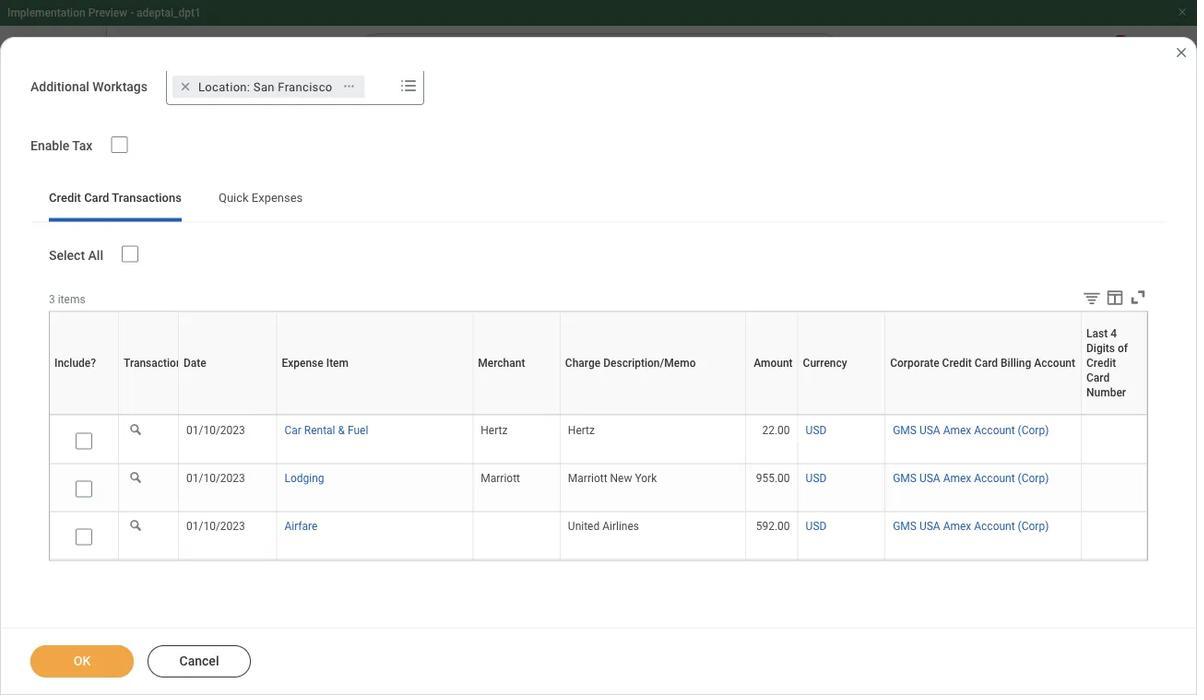 Task type: vqa. For each thing, say whether or not it's contained in the screenshot.
Department associated with Recruiting Department
no



Task type: locate. For each thing, give the bounding box(es) containing it.
amex for 22.00
[[943, 424, 972, 437]]

credit
[[49, 191, 81, 205], [124, 328, 153, 340], [942, 357, 972, 370], [1087, 357, 1116, 370], [980, 415, 982, 416], [1113, 415, 1116, 416]]

include? for include?
[[54, 357, 96, 370]]

amount up the corporate credit card billing account
[[874, 342, 913, 355]]

currency button
[[839, 415, 844, 416]]

ok button
[[30, 646, 134, 678]]

1 vertical spatial car
[[393, 468, 410, 481]]

0 vertical spatial gms
[[893, 424, 917, 437]]

1 new element from the top
[[175, 374, 197, 390]]

2 vertical spatial united
[[647, 558, 679, 571]]

1 vertical spatial expense
[[282, 357, 324, 370]]

0 vertical spatial &
[[338, 424, 345, 437]]

tab list
[[30, 178, 1167, 222]]

enable tax
[[30, 139, 93, 154]]

2 vertical spatial airlines
[[682, 558, 718, 571]]

07/10/2022 for airfare
[[284, 558, 343, 571]]

card down last 4 digits of credit card number
[[1116, 415, 1118, 416]]

2 gms usa amex account (corp) from the top
[[893, 472, 1049, 485]]

4 down click to view/edit grid preferences icon
[[1111, 328, 1117, 341]]

currency right amount "button"
[[839, 415, 843, 416]]

01/10/2023 for gms usa amex account (corp) link associated with 955.00
[[186, 472, 245, 485]]

2 vertical spatial amount
[[770, 415, 773, 416]]

car rental & fuel
[[285, 424, 368, 437], [393, 468, 476, 481], [393, 513, 476, 526]]

rental
[[304, 424, 335, 437], [412, 468, 443, 481], [412, 513, 443, 526]]

description/memo
[[603, 357, 696, 370], [650, 415, 658, 416]]

22.00
[[762, 424, 790, 437], [886, 468, 914, 481], [886, 513, 914, 526]]

card
[[84, 191, 109, 205], [156, 328, 179, 340], [975, 357, 998, 370], [1087, 372, 1110, 385], [982, 415, 984, 416], [1116, 415, 1118, 416]]

airfare inside row element
[[285, 520, 318, 533]]

car for closed
[[393, 513, 410, 526]]

airfare inside row
[[393, 558, 426, 571]]

gms usa amex account (corp) for 955.00
[[893, 472, 1049, 485]]

merchant
[[478, 357, 525, 370], [514, 415, 518, 416]]

card inside credit card transaction transaction status
[[156, 328, 179, 340]]

card up corporate credit card billing account button
[[975, 357, 998, 370]]

include? up include? button
[[54, 357, 96, 370]]

usa for 22.00
[[920, 424, 941, 437]]

corporate down the corporate credit card billing account
[[975, 415, 979, 416]]

billing inside row element
[[1001, 357, 1032, 370]]

gms usa amex account (corp) link for 955.00
[[893, 468, 1049, 485]]

1 vertical spatial billing
[[1001, 357, 1032, 370]]

955.00 down transaction amount
[[880, 423, 914, 435]]

marriott left 'york'
[[568, 472, 608, 485]]

1 vertical spatial lodging
[[285, 472, 324, 485]]

currency inside popup button
[[1078, 342, 1122, 355]]

digits
[[1087, 342, 1115, 355], [1109, 415, 1112, 416]]

2 07/10/2022 from the top
[[284, 558, 343, 571]]

1 vertical spatial amount
[[754, 357, 793, 370]]

cell
[[276, 362, 385, 407], [559, 362, 640, 407], [922, 362, 1003, 407], [1003, 362, 1070, 407], [559, 543, 640, 588], [167, 588, 276, 633], [276, 588, 385, 633], [385, 588, 559, 633], [559, 588, 640, 633], [640, 588, 813, 633], [813, 588, 922, 633], [922, 588, 1003, 633], [1003, 588, 1070, 633], [1070, 588, 1151, 633], [276, 633, 385, 678], [385, 633, 559, 678], [559, 633, 640, 678], [640, 633, 813, 678], [813, 633, 922, 678], [922, 633, 1003, 678], [1003, 633, 1070, 678], [1070, 633, 1151, 678], [276, 678, 385, 696], [559, 678, 640, 696], [640, 678, 813, 696], [813, 678, 922, 696], [1003, 678, 1070, 696]]

united for 01/10/2023
[[568, 520, 600, 533]]

1 vertical spatial united
[[568, 520, 600, 533]]

toolbar
[[945, 281, 1142, 310], [1068, 288, 1149, 312]]

car
[[285, 424, 302, 437], [393, 468, 410, 481], [393, 513, 410, 526]]

related actions image
[[343, 80, 356, 93]]

hertz for car rental & fuel link for new
[[566, 468, 593, 481]]

1 amex from the top
[[943, 424, 972, 437]]

description/memo up charge description/memo button
[[603, 357, 696, 370]]

digits down last 4 digits of credit card number
[[1109, 415, 1112, 416]]

2 closed element from the top
[[175, 555, 209, 571]]

expense
[[126, 105, 196, 127], [282, 357, 324, 370], [372, 415, 375, 416]]

hertz
[[481, 424, 508, 437], [568, 424, 595, 437], [566, 468, 593, 481], [647, 468, 674, 481], [566, 513, 593, 526]]

1 gms from the top
[[893, 424, 917, 437]]

1 gms usa amex account (corp) from the top
[[893, 424, 1049, 437]]

1 horizontal spatial expenses
[[252, 191, 303, 205]]

0 vertical spatial of
[[1118, 342, 1128, 355]]

worktags
[[93, 80, 148, 95]]

1 vertical spatial currency
[[803, 357, 847, 370]]

2 horizontal spatial billing
[[1078, 328, 1109, 340]]

2 gms usa amex account (corp) link from the top
[[893, 468, 1049, 485]]

& for new
[[446, 468, 453, 481]]

charge
[[565, 357, 601, 370], [647, 415, 650, 416]]

955.00 inside row element
[[756, 472, 790, 485]]

22.00 for closed
[[886, 513, 914, 526]]

united for 07/10/2022
[[647, 558, 679, 571]]

marriott for united airlines
[[566, 423, 605, 435]]

3 amex from the top
[[943, 520, 972, 533]]

1 (corp) from the top
[[1018, 424, 1049, 437]]

united
[[647, 377, 679, 390], [568, 520, 600, 533], [647, 558, 679, 571]]

1 gms usa amex account (corp) link from the top
[[893, 421, 1049, 437]]

0 vertical spatial 07/10/2022
[[284, 513, 343, 526]]

0 vertical spatial usa
[[920, 424, 941, 437]]

navigation pane region
[[0, 85, 59, 696]]

location: san francisco
[[198, 80, 333, 94]]

gms usa amex account (corp) link
[[893, 421, 1049, 437], [893, 468, 1049, 485], [893, 516, 1049, 533]]

charge up include? transaction date expense item merchant charge description/memo amount currency corporate credit card billing account last 4 digits of credit card number
[[565, 357, 601, 370]]

0 vertical spatial billing
[[1078, 328, 1109, 340]]

of
[[1118, 342, 1128, 355], [1112, 415, 1113, 416]]

01/10/2023 for 22.00's gms usa amex account (corp) link
[[186, 424, 245, 437]]

222.00 for 01/10/2023
[[1027, 468, 1061, 481]]

charge down the charge description/memo
[[647, 415, 650, 416]]

6 row from the top
[[114, 543, 1151, 588]]

gms usa amex account (corp)
[[893, 424, 1049, 437], [893, 472, 1049, 485], [893, 520, 1049, 533]]

2 vertical spatial (corp)
[[1018, 520, 1049, 533]]

1 vertical spatial digits
[[1109, 415, 1112, 416]]

3 closed element from the top
[[175, 645, 209, 662]]

my
[[96, 105, 121, 127]]

gms usa amex account (corp) link for 22.00
[[893, 421, 1049, 437]]

credit card transaction transaction status
[[124, 328, 234, 355]]

credit card transaction button
[[115, 311, 182, 361]]

transactions down my
[[112, 191, 182, 205]]

lodging for the left lodging link
[[285, 472, 324, 485]]

0 vertical spatial 22.00
[[762, 424, 790, 437]]

0 vertical spatial airfare
[[285, 520, 318, 533]]

0 horizontal spatial 4
[[1109, 415, 1109, 416]]

2 amex from the top
[[943, 472, 972, 485]]

1 usa from the top
[[920, 424, 941, 437]]

955.00
[[880, 423, 914, 435], [1027, 423, 1061, 435], [756, 472, 790, 485]]

0 horizontal spatial of
[[1112, 415, 1113, 416]]

3 row from the top
[[114, 407, 1151, 452]]

2 222.00 from the top
[[1027, 513, 1061, 526]]

closed row
[[114, 633, 1151, 678]]

01/10/2023
[[284, 423, 343, 435], [186, 424, 245, 437], [284, 468, 343, 481], [186, 472, 245, 485], [186, 520, 245, 533]]

1 horizontal spatial transactions
[[200, 105, 308, 127]]

profile logan mcneil element
[[1135, 35, 1186, 76]]

tab list containing credit card transactions
[[30, 178, 1167, 222]]

transactions inside tab list
[[112, 191, 182, 205]]

car inside row element
[[285, 424, 302, 437]]

amount
[[874, 342, 913, 355], [754, 357, 793, 370], [770, 415, 773, 416]]

gms for 22.00
[[893, 424, 917, 437]]

2 vertical spatial gms usa amex account (corp) link
[[893, 516, 1049, 533]]

include? transaction date expense item merchant charge description/memo amount currency corporate credit card billing account last 4 digits of credit card number
[[82, 415, 1121, 416]]

dialog
[[0, 0, 1197, 696]]

0 vertical spatial (corp)
[[1018, 424, 1049, 437]]

0 vertical spatial item
[[326, 357, 349, 370]]

tab
[[236, 227, 387, 271]]

1 row from the top
[[114, 310, 1151, 362]]

3 new element from the top
[[175, 464, 197, 481]]

united airlines
[[647, 377, 718, 390], [568, 520, 639, 533], [647, 558, 718, 571]]

billing currency button
[[1070, 311, 1150, 361]]

1 vertical spatial of
[[1112, 415, 1113, 416]]

1 vertical spatial usa
[[920, 472, 941, 485]]

2 horizontal spatial expense
[[372, 415, 375, 416]]

expense item button
[[372, 415, 378, 416]]

2 vertical spatial car
[[393, 513, 410, 526]]

expenses
[[252, 191, 303, 205], [147, 240, 199, 254]]

0 vertical spatial 222.00
[[1027, 468, 1061, 481]]

1 vertical spatial 07/10/2022
[[284, 558, 343, 571]]

4 down last 4 digits of credit card number
[[1109, 415, 1109, 416]]

gms
[[893, 424, 917, 437], [893, 472, 917, 485], [893, 520, 917, 533]]

0 vertical spatial gms usa amex account (corp) link
[[893, 421, 1049, 437]]

billing down the corporate credit card billing account
[[985, 415, 987, 416]]

car rental & fuel link
[[285, 421, 368, 437], [393, 464, 476, 481], [393, 509, 476, 526]]

1 vertical spatial closed
[[175, 558, 209, 571]]

fullscreen image
[[1128, 288, 1149, 308]]

quick expenses
[[219, 191, 303, 205], [114, 240, 199, 254]]

1 vertical spatial car rental & fuel
[[393, 468, 476, 481]]

of down click to view/edit grid preferences icon
[[1118, 342, 1128, 355]]

(corp)
[[1018, 424, 1049, 437], [1018, 472, 1049, 485], [1018, 520, 1049, 533]]

amount left currency button
[[770, 415, 773, 416]]

of down last 4 digits of credit card number
[[1112, 415, 1113, 416]]

gms for 955.00
[[893, 472, 917, 485]]

1 vertical spatial 4
[[1109, 415, 1109, 416]]

1 vertical spatial amex
[[943, 472, 972, 485]]

usa
[[920, 424, 941, 437], [920, 472, 941, 485], [920, 520, 941, 533]]

0 vertical spatial transactions
[[200, 105, 308, 127]]

0 vertical spatial rental
[[304, 424, 335, 437]]

1 vertical spatial quick expenses
[[114, 240, 199, 254]]

include?
[[54, 357, 96, 370], [82, 415, 85, 416]]

3 gms from the top
[[893, 520, 917, 533]]

0 vertical spatial amex
[[943, 424, 972, 437]]

1 vertical spatial transactions
[[112, 191, 182, 205]]

marriott down merchant button
[[481, 472, 520, 485]]

lodging
[[393, 423, 432, 435], [285, 472, 324, 485]]

0 horizontal spatial airfare link
[[285, 516, 318, 533]]

1 vertical spatial date
[[226, 415, 228, 416]]

currency down select to filter grid data image
[[1078, 342, 1122, 355]]

implementation preview -   adeptai_dpt1 banner
[[0, 0, 1197, 85]]

1 vertical spatial airlines
[[603, 520, 639, 533]]

1 horizontal spatial item
[[375, 415, 377, 416]]

include? right navigation pane region
[[82, 415, 85, 416]]

7 row from the top
[[114, 588, 1151, 633]]

fuel for closed
[[456, 513, 476, 526]]

corporate credit card billing account button
[[975, 415, 992, 416]]

click to view/edit grid preferences image
[[1105, 288, 1125, 308]]

1 vertical spatial airfare
[[393, 558, 426, 571]]

united up charge description/memo button
[[647, 377, 679, 390]]

lodging for lodging link to the right
[[393, 423, 432, 435]]

lodging link
[[393, 419, 432, 435], [285, 468, 324, 485]]

date right transaction 'button'
[[226, 415, 228, 416]]

0 horizontal spatial expenses
[[147, 240, 199, 254]]

1 vertical spatial corporate
[[975, 415, 979, 416]]

07/10/2022
[[284, 513, 343, 526], [284, 558, 343, 571]]

transaction status button
[[167, 311, 275, 361]]

lodging inside row
[[393, 423, 432, 435]]

airfare link
[[285, 516, 318, 533], [393, 555, 426, 571]]

2 vertical spatial fuel
[[456, 513, 476, 526]]

currency
[[1078, 342, 1122, 355], [803, 357, 847, 370], [839, 415, 843, 416]]

row
[[114, 310, 1151, 362], [114, 362, 1151, 407], [114, 407, 1151, 452], [114, 452, 1151, 497], [114, 497, 1151, 543], [114, 543, 1151, 588], [114, 588, 1151, 633], [114, 678, 1151, 696]]

0 vertical spatial gms usa amex account (corp)
[[893, 424, 1049, 437]]

include? inside row element
[[54, 357, 96, 370]]

2 usa from the top
[[920, 472, 941, 485]]

4
[[1111, 328, 1117, 341], [1109, 415, 1109, 416]]

1 vertical spatial rental
[[412, 468, 443, 481]]

3 usa from the top
[[920, 520, 941, 533]]

1 horizontal spatial of
[[1118, 342, 1128, 355]]

implementation
[[7, 6, 86, 19]]

transactions down san
[[200, 105, 308, 127]]

amount button
[[770, 415, 774, 416]]

1 closed from the top
[[175, 513, 209, 526]]

airlines
[[682, 377, 718, 390], [603, 520, 639, 533], [682, 558, 718, 571]]

select all
[[49, 248, 103, 263]]

date
[[184, 357, 206, 370], [226, 415, 228, 416]]

new
[[175, 377, 197, 390], [175, 423, 197, 435], [175, 468, 197, 481], [610, 472, 632, 485]]

2 (corp) from the top
[[1018, 472, 1049, 485]]

1 horizontal spatial date
[[226, 415, 228, 416]]

1 vertical spatial car rental & fuel link
[[393, 464, 476, 481]]

0 vertical spatial amount
[[874, 342, 913, 355]]

01/10/2023 for gms usa amex account (corp) link related to 592.00
[[186, 520, 245, 533]]

last down last 4 digits of credit card number
[[1107, 415, 1108, 416]]

955.00 down the corporate credit card billing account
[[1027, 423, 1061, 435]]

1 07/10/2022 from the top
[[284, 513, 343, 526]]

ok
[[74, 654, 91, 669]]

0 vertical spatial car rental & fuel
[[285, 424, 368, 437]]

credit inside credit card transaction transaction status
[[124, 328, 153, 340]]

usd
[[1077, 377, 1098, 390], [929, 423, 950, 435], [1077, 423, 1098, 435], [806, 424, 827, 437], [929, 468, 950, 481], [1077, 468, 1098, 481], [806, 472, 827, 485], [929, 513, 950, 526], [1077, 513, 1098, 526], [806, 520, 827, 533], [929, 558, 950, 571], [1077, 558, 1098, 571]]

1 horizontal spatial corporate
[[975, 415, 979, 416]]

0 vertical spatial quick
[[219, 191, 249, 205]]

-
[[130, 6, 134, 19]]

tab list inside dialog
[[30, 178, 1167, 222]]

last
[[1087, 328, 1108, 341], [1107, 415, 1108, 416]]

digits down select to filter grid data image
[[1087, 342, 1115, 355]]

united down 'york'
[[647, 558, 679, 571]]

new element
[[175, 374, 197, 390], [175, 419, 197, 435], [175, 464, 197, 481]]

amex
[[943, 424, 972, 437], [943, 472, 972, 485], [943, 520, 972, 533]]

closed
[[175, 513, 209, 526], [175, 558, 209, 571], [175, 649, 209, 662]]

expense inside row element
[[282, 357, 324, 370]]

description/memo down the charge description/memo
[[650, 415, 658, 416]]

gms usa amex account (corp) link for 592.00
[[893, 516, 1049, 533]]

united inside row element
[[568, 520, 600, 533]]

2 vertical spatial closed
[[175, 649, 209, 662]]

amount up amount "button"
[[754, 357, 793, 370]]

marriott down include? transaction date expense item merchant charge description/memo amount currency corporate credit card billing account last 4 digits of credit card number
[[566, 423, 605, 435]]

1 vertical spatial fuel
[[456, 468, 476, 481]]

new element for car rental & fuel
[[175, 464, 197, 481]]

corporate
[[890, 357, 940, 370], [975, 415, 979, 416]]

account for 955.00
[[974, 472, 1015, 485]]

closed for car rental & fuel
[[175, 513, 209, 526]]

new for new element related to lodging
[[175, 423, 197, 435]]

of inside last 4 digits of credit card number
[[1118, 342, 1128, 355]]

billing
[[1078, 328, 1109, 340], [1001, 357, 1032, 370], [985, 415, 987, 416]]

row element
[[50, 313, 1151, 415], [50, 417, 1147, 470], [50, 464, 1147, 518], [50, 512, 1147, 566]]

1 horizontal spatial lodging
[[393, 423, 432, 435]]

marriott inside row
[[566, 423, 605, 435]]

0 vertical spatial corporate
[[890, 357, 940, 370]]

3 gms usa amex account (corp) from the top
[[893, 520, 1049, 533]]

location: san francisco, press delete to clear value. option
[[173, 76, 365, 98]]

592.00
[[880, 377, 914, 390], [756, 520, 790, 533], [880, 558, 914, 571], [1027, 558, 1061, 571]]

1 vertical spatial 222.00
[[1027, 513, 1061, 526]]

charge description/memo
[[565, 357, 696, 370]]

card down billing currency
[[1087, 372, 1110, 385]]

additional worktags
[[30, 80, 148, 95]]

transaction button
[[146, 415, 151, 416]]

1 horizontal spatial quick
[[219, 191, 249, 205]]

222.00 for 07/10/2022
[[1027, 513, 1061, 526]]

table image
[[1095, 285, 1113, 304]]

number up last 4 digits of credit card number "button" at bottom
[[1087, 387, 1126, 400]]

date down status
[[184, 357, 206, 370]]

0 vertical spatial expenses
[[252, 191, 303, 205]]

1 horizontal spatial charge
[[647, 415, 650, 416]]

(corp) for 955.00
[[1018, 472, 1049, 485]]

quick
[[219, 191, 249, 205], [114, 240, 145, 254]]

fuel inside dialog
[[348, 424, 368, 437]]

1 vertical spatial gms usa amex account (corp) link
[[893, 468, 1049, 485]]

1 horizontal spatial expense
[[282, 357, 324, 370]]

0 vertical spatial airfare link
[[285, 516, 318, 533]]

1 horizontal spatial 955.00
[[880, 423, 914, 435]]

card up status
[[156, 328, 179, 340]]

07/10/2022 for car rental & fuel
[[284, 513, 343, 526]]

1 horizontal spatial billing
[[1001, 357, 1032, 370]]

2 closed from the top
[[175, 558, 209, 571]]

3 (corp) from the top
[[1018, 520, 1049, 533]]

transaction
[[176, 328, 234, 340], [854, 328, 913, 340], [124, 342, 182, 355], [124, 357, 182, 370], [146, 415, 150, 416]]

1 222.00 from the top
[[1027, 468, 1061, 481]]

account
[[1034, 357, 1076, 370], [987, 415, 991, 416], [974, 424, 1015, 437], [974, 472, 1015, 485], [974, 520, 1015, 533]]

currency up currency button
[[803, 357, 847, 370]]

close environment banner image
[[1177, 6, 1188, 18]]

quick down my expense transactions
[[219, 191, 249, 205]]

1 vertical spatial include?
[[82, 415, 85, 416]]

2 gms from the top
[[893, 472, 917, 485]]

quick right all on the left top of the page
[[114, 240, 145, 254]]

closed element
[[175, 509, 209, 526], [175, 555, 209, 571], [175, 645, 209, 662], [175, 690, 209, 696]]

closed for airfare
[[175, 558, 209, 571]]

&
[[338, 424, 345, 437], [446, 468, 453, 481], [446, 513, 453, 526]]

0 vertical spatial 4
[[1111, 328, 1117, 341]]

1 vertical spatial description/memo
[[650, 415, 658, 416]]

number inside last 4 digits of credit card number
[[1087, 387, 1126, 400]]

row containing credit card transaction
[[114, 310, 1151, 362]]

number down last 4 digits of credit card number
[[1118, 415, 1121, 416]]

billing down select to filter grid data image
[[1078, 328, 1109, 340]]

222.00
[[1027, 468, 1061, 481], [1027, 513, 1061, 526]]

0 horizontal spatial corporate
[[890, 357, 940, 370]]

0 vertical spatial date
[[184, 357, 206, 370]]

last down select to filter grid data image
[[1087, 328, 1108, 341]]

gms for 592.00
[[893, 520, 917, 533]]

charge description/memo button
[[647, 415, 659, 416]]

united down marriott new york
[[568, 520, 600, 533]]

1 vertical spatial gms usa amex account (corp)
[[893, 472, 1049, 485]]

airfare
[[285, 520, 318, 533], [393, 558, 426, 571]]

additional
[[30, 80, 89, 95]]

1 horizontal spatial 4
[[1111, 328, 1117, 341]]

billing left last 4 digits of credit card number
[[1001, 357, 1032, 370]]

2 new element from the top
[[175, 419, 197, 435]]

0 vertical spatial car
[[285, 424, 302, 437]]

item
[[326, 357, 349, 370], [375, 415, 377, 416]]

transactions
[[200, 105, 308, 127], [112, 191, 182, 205]]

955.00 down amount "button"
[[756, 472, 790, 485]]

3 gms usa amex account (corp) link from the top
[[893, 516, 1049, 533]]

corporate down transaction amount
[[890, 357, 940, 370]]

lodging inside dialog
[[285, 472, 324, 485]]

0 horizontal spatial quick
[[114, 240, 145, 254]]

1 horizontal spatial quick expenses
[[219, 191, 303, 205]]

united airlines for 01/10/2023
[[568, 520, 639, 533]]

hertz for closed's car rental & fuel link
[[566, 513, 593, 526]]

2 vertical spatial gms usa amex account (corp)
[[893, 520, 1049, 533]]

0 vertical spatial merchant
[[478, 357, 525, 370]]

2 vertical spatial 22.00
[[886, 513, 914, 526]]

quick expenses inside dialog
[[219, 191, 303, 205]]

1 closed element from the top
[[175, 509, 209, 526]]

expenses inside dialog
[[252, 191, 303, 205]]

1 row element from the top
[[50, 313, 1151, 415]]

1 vertical spatial 22.00
[[886, 468, 914, 481]]



Task type: describe. For each thing, give the bounding box(es) containing it.
1 horizontal spatial airfare link
[[393, 555, 426, 571]]

0 vertical spatial car rental & fuel link
[[285, 421, 368, 437]]

0 vertical spatial charge
[[565, 357, 601, 370]]

credit inside tab list
[[49, 191, 81, 205]]

3 row element from the top
[[50, 464, 1147, 518]]

select
[[49, 248, 85, 263]]

enable
[[30, 139, 69, 154]]

amex for 592.00
[[943, 520, 972, 533]]

(corp) for 22.00
[[1018, 424, 1049, 437]]

location: san francisco element
[[198, 79, 333, 95]]

cancel button
[[148, 646, 251, 678]]

car rental & fuel for closed
[[393, 513, 476, 526]]

my expense transactions
[[96, 105, 308, 127]]

1 horizontal spatial lodging link
[[393, 419, 432, 435]]

gms usa amex account (corp) for 22.00
[[893, 424, 1049, 437]]

adeptai_dpt1
[[137, 6, 201, 19]]

amount inside transaction amount
[[874, 342, 913, 355]]

car rental & fuel link for new
[[393, 464, 476, 481]]

2 vertical spatial currency
[[839, 415, 843, 416]]

implementation preview -   adeptai_dpt1
[[7, 6, 201, 19]]

cancel
[[179, 654, 219, 669]]

closed element for fifth row from the top
[[175, 509, 209, 526]]

1 vertical spatial last
[[1107, 415, 1108, 416]]

car for new
[[393, 468, 410, 481]]

close business process definitions image
[[1174, 45, 1189, 60]]

new element for lodging
[[175, 419, 197, 435]]

select to filter grid data image
[[1082, 289, 1102, 308]]

last 4 digits of credit card number button
[[1107, 415, 1122, 416]]

new for first new element from the top of the page
[[175, 377, 197, 390]]

4 closed element from the top
[[175, 690, 209, 696]]

3 items
[[49, 293, 85, 306]]

preview
[[88, 6, 127, 19]]

account for 592.00
[[974, 520, 1015, 533]]

955.00 for 22.00
[[756, 472, 790, 485]]

tax
[[72, 139, 93, 154]]

2 row element from the top
[[50, 417, 1147, 470]]

transaction amount button
[[813, 311, 921, 361]]

prompts image
[[398, 75, 420, 97]]

airlines for 01/10/2023
[[603, 520, 639, 533]]

airlines for 07/10/2022
[[682, 558, 718, 571]]

0 horizontal spatial lodging link
[[285, 468, 324, 485]]

card down 'tax'
[[84, 191, 109, 205]]

billing currency
[[1078, 328, 1122, 355]]

car rental & fuel link for closed
[[393, 509, 476, 526]]

quick expenses tab list
[[96, 227, 1161, 271]]

0 vertical spatial united airlines
[[647, 377, 718, 390]]

date inside row element
[[184, 357, 206, 370]]

usa for 592.00
[[920, 520, 941, 533]]

(corp) for 592.00
[[1018, 520, 1049, 533]]

credit card transactions
[[49, 191, 182, 205]]

& inside row element
[[338, 424, 345, 437]]

& for closed
[[446, 513, 453, 526]]

status
[[176, 342, 208, 355]]

include? for include? transaction date expense item merchant charge description/memo amount currency corporate credit card billing account last 4 digits of credit card number
[[82, 415, 85, 416]]

united airlines for 07/10/2022
[[647, 558, 718, 571]]

0 horizontal spatial item
[[326, 357, 349, 370]]

expense item
[[282, 357, 349, 370]]

car rental & fuel for new
[[393, 468, 476, 481]]

22.00 for new
[[886, 468, 914, 481]]

closed element for closed row on the bottom of the page
[[175, 645, 209, 662]]

1 vertical spatial merchant
[[514, 415, 518, 416]]

york
[[635, 472, 657, 485]]

8 row from the top
[[114, 678, 1151, 696]]

22.00 inside row element
[[762, 424, 790, 437]]

0 vertical spatial united
[[647, 377, 679, 390]]

0 vertical spatial airlines
[[682, 377, 718, 390]]

4 row from the top
[[114, 452, 1151, 497]]

marriott new york
[[568, 472, 657, 485]]

amex for 955.00
[[943, 472, 972, 485]]

4 inside last 4 digits of credit card number
[[1111, 328, 1117, 341]]

1 vertical spatial charge
[[647, 415, 650, 416]]

rental for new
[[412, 468, 443, 481]]

card down the corporate credit card billing account
[[982, 415, 984, 416]]

1 vertical spatial number
[[1118, 415, 1121, 416]]

notifications element
[[1031, 35, 1083, 76]]

last 4 digits of credit card number
[[1087, 328, 1128, 400]]

hertz for the top car rental & fuel link
[[481, 424, 508, 437]]

task pay image
[[18, 208, 41, 230]]

rental for closed
[[412, 513, 443, 526]]

fullscreen image
[[1068, 286, 1089, 306]]

new for new element associated with car rental & fuel
[[175, 468, 197, 481]]

1 vertical spatial expenses
[[147, 240, 199, 254]]

account for 22.00
[[974, 424, 1015, 437]]

0 vertical spatial description/memo
[[603, 357, 696, 370]]

row element containing last 4 digits of credit card number
[[50, 313, 1151, 415]]

0 vertical spatial expense
[[126, 105, 196, 127]]

955.00 for 592.00
[[880, 423, 914, 435]]

closed element for sixth row from the top
[[175, 555, 209, 571]]

credit inside last 4 digits of credit card number
[[1087, 357, 1116, 370]]

1 vertical spatial quick
[[114, 240, 145, 254]]

include? button
[[82, 415, 86, 416]]

1 vertical spatial item
[[375, 415, 377, 416]]

3 closed from the top
[[175, 649, 209, 662]]

quick inside dialog
[[219, 191, 249, 205]]

amount inside row element
[[754, 357, 793, 370]]

car rental & fuel inside row element
[[285, 424, 368, 437]]

san
[[254, 80, 275, 94]]

transaction inside popup button
[[854, 328, 913, 340]]

expand table image
[[1120, 285, 1138, 304]]

airfare for airfare link to the top
[[285, 520, 318, 533]]

2 vertical spatial expense
[[372, 415, 375, 416]]

fuel for new
[[456, 468, 476, 481]]

0 horizontal spatial quick expenses
[[114, 240, 199, 254]]

x small image
[[176, 78, 195, 96]]

all
[[88, 248, 103, 263]]

corporate credit card billing account
[[890, 357, 1076, 370]]

digits inside last 4 digits of credit card number
[[1087, 342, 1115, 355]]

my tasks element
[[1083, 35, 1135, 76]]

4 row element from the top
[[50, 512, 1147, 566]]

gms usa amex account (corp) for 592.00
[[893, 520, 1049, 533]]

3
[[49, 293, 55, 306]]

5 row from the top
[[114, 497, 1151, 543]]

transactions for credit card transactions
[[112, 191, 182, 205]]

rental inside dialog
[[304, 424, 335, 437]]

card inside last 4 digits of credit card number
[[1087, 372, 1110, 385]]

billing inside billing currency
[[1078, 328, 1109, 340]]

marriott for hertz
[[481, 472, 520, 485]]

toolbar inside dialog
[[1068, 288, 1149, 312]]

usa for 955.00
[[920, 472, 941, 485]]

merchant button
[[514, 415, 519, 416]]

transactions for my expense transactions
[[200, 105, 308, 127]]

2 row from the top
[[114, 362, 1151, 407]]

airfare for rightmost airfare link
[[393, 558, 426, 571]]

date button
[[226, 415, 229, 416]]

0 horizontal spatial billing
[[985, 415, 987, 416]]

last inside last 4 digits of credit card number
[[1087, 328, 1108, 341]]

transaction amount
[[854, 328, 913, 355]]

francisco
[[278, 80, 333, 94]]

dialog containing additional worktags
[[0, 0, 1197, 696]]

items
[[58, 293, 85, 306]]

location:
[[198, 80, 250, 94]]

2 horizontal spatial 955.00
[[1027, 423, 1061, 435]]



